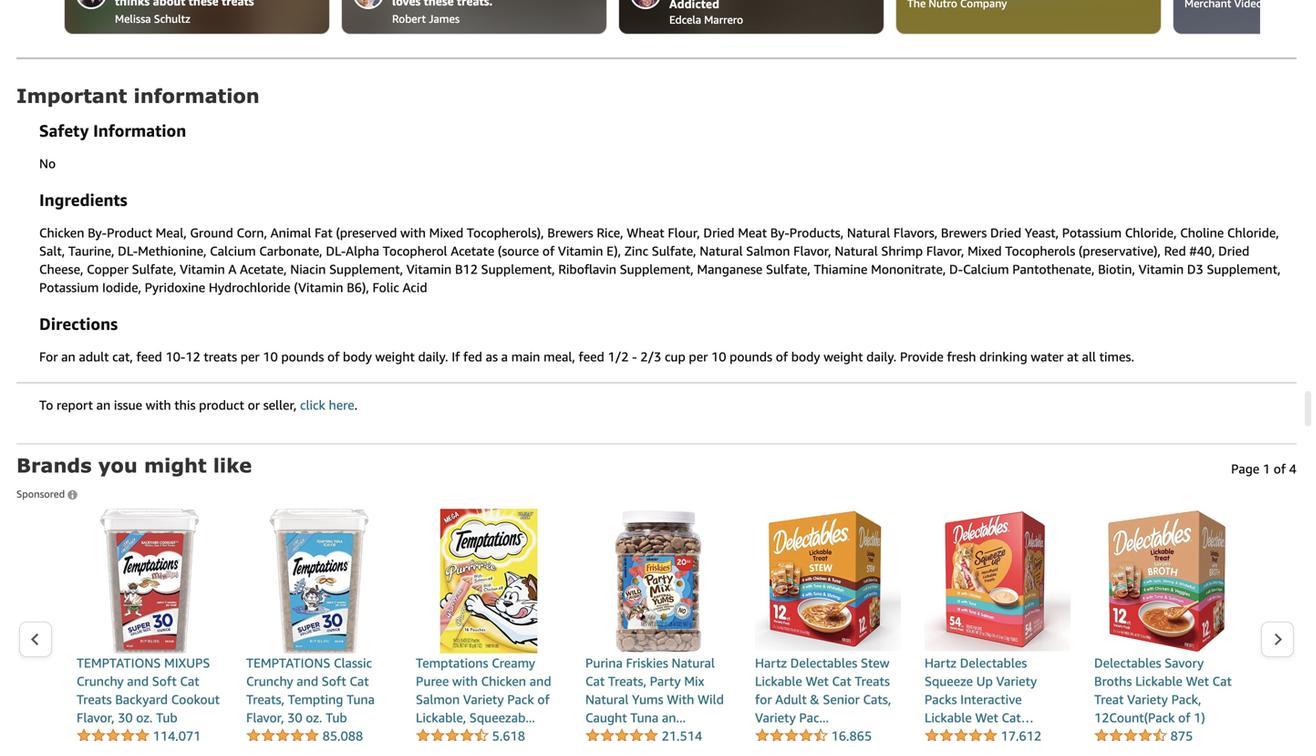 Task type: locate. For each thing, give the bounding box(es) containing it.
tub inside temptations mixups crunchy and soft cat treats backyard cookout flavor, 30 oz. tub
[[156, 710, 178, 725]]

schultz
[[154, 12, 190, 25]]

robert james link
[[341, 0, 607, 34]]

temptations inside temptations classic crunchy and soft cat treats, tempting tuna flavor, 30 oz. tub
[[246, 655, 330, 671]]

temptations up "tempting"
[[246, 655, 330, 671]]

0 horizontal spatial per
[[240, 349, 260, 364]]

1 horizontal spatial mixed
[[968, 243, 1002, 258]]

supplement, down zinc
[[620, 262, 694, 277]]

2 feed from the left
[[579, 349, 604, 364]]

1 vertical spatial potassium
[[39, 280, 99, 295]]

e),
[[606, 243, 621, 258]]

of
[[542, 243, 555, 258], [327, 349, 340, 364], [776, 349, 788, 364], [1274, 461, 1286, 476], [537, 692, 550, 707], [1178, 710, 1190, 725]]

with left this
[[146, 397, 171, 412]]

1 horizontal spatial oz.
[[306, 710, 322, 725]]

1 horizontal spatial lickable
[[925, 710, 972, 725]]

oz. down backyard
[[136, 710, 153, 725]]

to
[[39, 397, 53, 412]]

an right the for
[[61, 349, 75, 364]]

as
[[486, 349, 498, 364]]

Edcela Marrero text field
[[669, 10, 856, 28]]

10
[[263, 349, 278, 364], [711, 349, 726, 364]]

2 daily. from the left
[[866, 349, 897, 364]]

2 horizontal spatial dried
[[1218, 243, 1249, 258]]

3 cat from the left
[[585, 674, 605, 689]]

potassium up "(preservative),"
[[1062, 225, 1122, 240]]

click
[[300, 397, 325, 412]]

tuna inside purina friskies natural cat treats, party mix natural yums with wild caught tuna an...
[[630, 710, 659, 725]]

mixed
[[429, 225, 463, 240], [968, 243, 1002, 258]]

1 crunchy from the left
[[77, 674, 124, 689]]

weight left the provide
[[824, 349, 863, 364]]

per right cup on the top of page
[[689, 349, 708, 364]]

1 vertical spatial calcium
[[963, 262, 1009, 277]]

pounds right cup on the top of page
[[730, 349, 772, 364]]

delectables up broths
[[1094, 655, 1161, 671]]

0 horizontal spatial lickable
[[755, 674, 802, 689]]

1 horizontal spatial hartz
[[925, 655, 957, 671]]

delectables for variety
[[960, 655, 1027, 671]]

30 inside temptations mixups crunchy and soft cat treats backyard cookout flavor, 30 oz. tub
[[118, 710, 133, 725]]

1 oz. from the left
[[136, 710, 153, 725]]

crunchy up "tempting"
[[246, 674, 293, 689]]

2 hartz from the left
[[925, 655, 957, 671]]

treats, left "tempting"
[[246, 692, 285, 707]]

0 vertical spatial tuna
[[347, 692, 375, 707]]

2 weight from the left
[[824, 349, 863, 364]]

important
[[16, 84, 127, 107]]

mixed left tocopherols at the top of page
[[968, 243, 1002, 258]]

lickable inside hartz delectables stew lickable wet cat treats for adult & senior cats, variety pac...
[[755, 674, 802, 689]]

1 horizontal spatial crunchy
[[246, 674, 293, 689]]

delectables savory broths lickable wet cat treat variety pack, 12count(pack of 1) link
[[1094, 508, 1240, 727]]

1 horizontal spatial 10
[[711, 349, 726, 364]]

1 horizontal spatial delectables
[[960, 655, 1027, 671]]

0 vertical spatial treats
[[855, 674, 890, 689]]

lickable inside hartz delectables squeeze up variety packs interactive lickable wet cat…
[[925, 710, 972, 725]]

0 horizontal spatial an
[[61, 349, 75, 364]]

0 horizontal spatial by-
[[88, 225, 107, 240]]

natural up manganese
[[700, 243, 743, 258]]

1 hartz from the left
[[755, 655, 787, 671]]

(vitamin
[[294, 280, 343, 295]]

1 vertical spatial salmon
[[416, 692, 460, 707]]

tuna down yums
[[630, 710, 659, 725]]

soft down mixups
[[152, 674, 177, 689]]

2 horizontal spatial delectables
[[1094, 655, 1161, 671]]

1 horizontal spatial dried
[[990, 225, 1021, 240]]

30
[[118, 710, 133, 725], [287, 710, 302, 725]]

lickable down packs
[[925, 710, 972, 725]]

2 by- from the left
[[770, 225, 789, 240]]

1 horizontal spatial and
[[297, 674, 318, 689]]

wet up &
[[806, 674, 829, 689]]

1 by- from the left
[[88, 225, 107, 240]]

treats down stew
[[855, 674, 890, 689]]

1 supplement, from the left
[[329, 262, 403, 277]]

4 cat from the left
[[832, 674, 851, 689]]

1 vertical spatial an
[[96, 397, 111, 412]]

supplement, down #40,
[[1207, 262, 1281, 277]]

hartz up 'for'
[[755, 655, 787, 671]]

lickable inside delectables savory broths lickable wet cat treat variety pack, 12count(pack of 1)
[[1135, 674, 1183, 689]]

1 horizontal spatial salmon
[[746, 243, 790, 258]]

1 feed from the left
[[136, 349, 162, 364]]

treats, inside temptations classic crunchy and soft cat treats, tempting tuna flavor, 30 oz. tub
[[246, 692, 285, 707]]

supplement, down (source
[[481, 262, 555, 277]]

1/2
[[608, 349, 629, 364]]

None text field
[[907, 0, 1150, 11], [1184, 0, 1313, 11], [907, 0, 1150, 11], [1184, 0, 1313, 11]]

crunchy inside temptations mixups crunchy and soft cat treats backyard cookout flavor, 30 oz. tub
[[77, 674, 124, 689]]

1 vertical spatial treats
[[77, 692, 112, 707]]

daily. left if
[[418, 349, 448, 364]]

soft for mixups
[[152, 674, 177, 689]]

0 horizontal spatial daily.
[[418, 349, 448, 364]]

rice,
[[597, 225, 623, 240]]

salmon down meat
[[746, 243, 790, 258]]

biotin,
[[1098, 262, 1135, 277]]

weight
[[375, 349, 415, 364], [824, 349, 863, 364]]

wet down interactive
[[975, 710, 998, 725]]

crunchy up backyard
[[77, 674, 124, 689]]

and for backyard
[[127, 674, 149, 689]]

0 horizontal spatial calcium
[[210, 243, 256, 258]]

1 horizontal spatial soft
[[322, 674, 346, 689]]

dl- down the fat
[[326, 243, 346, 258]]

delectables up up
[[960, 655, 1027, 671]]

safety information
[[39, 121, 186, 140]]

hartz inside hartz delectables squeeze up variety packs interactive lickable wet cat…
[[925, 655, 957, 671]]

potassium down cheese,
[[39, 280, 99, 295]]

dried left meat
[[703, 225, 735, 240]]

0 vertical spatial with
[[400, 225, 426, 240]]

with
[[400, 225, 426, 240], [146, 397, 171, 412], [452, 674, 478, 689]]

1 horizontal spatial body
[[791, 349, 820, 364]]

variety
[[996, 674, 1037, 689], [463, 692, 504, 707], [1127, 692, 1168, 707], [755, 710, 796, 725]]

brewers left rice,
[[547, 225, 593, 240]]

0 horizontal spatial dl-
[[118, 243, 138, 258]]

hartz delectables squeeze up variety packs interactive lickable wet cat…
[[925, 655, 1037, 725]]

0 horizontal spatial 10
[[263, 349, 278, 364]]

tub down "tempting"
[[326, 710, 347, 725]]

treats for crunchy
[[77, 692, 112, 707]]

cat inside purina friskies natural cat treats, party mix natural yums with wild caught tuna an...
[[585, 674, 605, 689]]

1 horizontal spatial wet
[[975, 710, 998, 725]]

0 vertical spatial chicken
[[39, 225, 84, 240]]

0 vertical spatial potassium
[[1062, 225, 1122, 240]]

james
[[429, 12, 460, 25]]

2 horizontal spatial wet
[[1186, 674, 1209, 689]]

edcela marrero link
[[618, 0, 884, 34]]

brewers up d-
[[941, 225, 987, 240]]

temptations up backyard
[[77, 655, 161, 671]]

temptations classic crunchy and soft cat treats, tempting tuna flavor, 30 oz. tub
[[246, 655, 375, 725]]

flavor,
[[793, 243, 831, 258], [926, 243, 964, 258], [77, 710, 114, 725], [246, 710, 284, 725]]

oz. inside temptations classic crunchy and soft cat treats, tempting tuna flavor, 30 oz. tub
[[306, 710, 322, 725]]

interactive
[[960, 692, 1022, 707]]

5 cat from the left
[[1212, 674, 1232, 689]]

2 crunchy from the left
[[246, 674, 293, 689]]

oz. down "tempting"
[[306, 710, 322, 725]]

1 vertical spatial with
[[146, 397, 171, 412]]

sulfate, down flour,
[[652, 243, 696, 258]]

0 vertical spatial mixed
[[429, 225, 463, 240]]

0 horizontal spatial pounds
[[281, 349, 324, 364]]

sulfate, down methionine,
[[132, 262, 176, 277]]

0 horizontal spatial tub
[[156, 710, 178, 725]]

0 horizontal spatial hartz
[[755, 655, 787, 671]]

1 vertical spatial tuna
[[630, 710, 659, 725]]

2 30 from the left
[[287, 710, 302, 725]]

lickable up the adult
[[755, 674, 802, 689]]

wet up pack,
[[1186, 674, 1209, 689]]

2 list from the top
[[53, 508, 1260, 741]]

hartz delectables stew lickable wet cat treats for adult & senior cats, variety pac...
[[755, 655, 891, 725]]

chloride, up the red
[[1125, 225, 1177, 240]]

folic
[[372, 280, 399, 295]]

0 horizontal spatial body
[[343, 349, 372, 364]]

temptations inside temptations mixups crunchy and soft cat treats backyard cookout flavor, 30 oz. tub
[[77, 655, 161, 671]]

treats left backyard
[[77, 692, 112, 707]]

2 oz. from the left
[[306, 710, 322, 725]]

soft inside temptations classic crunchy and soft cat treats, tempting tuna flavor, 30 oz. tub
[[322, 674, 346, 689]]

seller,
[[263, 397, 297, 412]]

0 horizontal spatial 30
[[118, 710, 133, 725]]

1 30 from the left
[[118, 710, 133, 725]]

salmon up lickable,
[[416, 692, 460, 707]]

crunchy for treats,
[[246, 674, 293, 689]]

and
[[127, 674, 149, 689], [297, 674, 318, 689], [530, 674, 551, 689]]

1 brewers from the left
[[547, 225, 593, 240]]

fed
[[463, 349, 482, 364]]

1 horizontal spatial tuna
[[630, 710, 659, 725]]

list containing temptations mixups crunchy and soft cat treats backyard cookout flavor, 30 oz. tub
[[53, 508, 1260, 741]]

2 and from the left
[[297, 674, 318, 689]]

1 horizontal spatial chloride,
[[1227, 225, 1279, 240]]

1 horizontal spatial weight
[[824, 349, 863, 364]]

&
[[810, 692, 819, 707]]

2 brewers from the left
[[941, 225, 987, 240]]

1 temptations from the left
[[77, 655, 161, 671]]

friskies
[[626, 655, 668, 671]]

pounds up click
[[281, 349, 324, 364]]

an
[[61, 349, 75, 364], [96, 397, 111, 412]]

weight left if
[[375, 349, 415, 364]]

main
[[511, 349, 540, 364]]

cat inside temptations mixups crunchy and soft cat treats backyard cookout flavor, 30 oz. tub
[[180, 674, 199, 689]]

chloride, right choline
[[1227, 225, 1279, 240]]

lickable down savory
[[1135, 674, 1183, 689]]

2 horizontal spatial with
[[452, 674, 478, 689]]

delectables
[[790, 655, 857, 671], [960, 655, 1027, 671], [1094, 655, 1161, 671]]

1 vertical spatial chicken
[[481, 674, 526, 689]]

treats,
[[608, 674, 646, 689], [246, 692, 285, 707]]

1 horizontal spatial daily.
[[866, 349, 897, 364]]

dried right #40,
[[1218, 243, 1249, 258]]

1 body from the left
[[343, 349, 372, 364]]

2 horizontal spatial and
[[530, 674, 551, 689]]

supplement, down the alpha
[[329, 262, 403, 277]]

cup
[[665, 349, 685, 364]]

0 horizontal spatial feed
[[136, 349, 162, 364]]

2 vertical spatial with
[[452, 674, 478, 689]]

30 inside temptations classic crunchy and soft cat treats, tempting tuna flavor, 30 oz. tub
[[287, 710, 302, 725]]

dried left yeast,
[[990, 225, 1021, 240]]

by- up taurine,
[[88, 225, 107, 240]]

and up pack
[[530, 674, 551, 689]]

delectables up &
[[790, 655, 857, 671]]

treats for stew
[[855, 674, 890, 689]]

0 vertical spatial treats,
[[608, 674, 646, 689]]

per right treats at the left top of the page
[[240, 349, 260, 364]]

0 horizontal spatial treats
[[77, 692, 112, 707]]

2 delectables from the left
[[960, 655, 1027, 671]]

acid
[[403, 280, 427, 295]]

cat inside hartz delectables stew lickable wet cat treats for adult & senior cats, variety pac...
[[832, 674, 851, 689]]

sulfate, down products,
[[766, 262, 810, 277]]

1 horizontal spatial by-
[[770, 225, 789, 240]]

temptations for tempting
[[246, 655, 330, 671]]

3 and from the left
[[530, 674, 551, 689]]

pounds
[[281, 349, 324, 364], [730, 349, 772, 364]]

1 pounds from the left
[[281, 349, 324, 364]]

melissa schultz
[[115, 12, 190, 25]]

delectables inside delectables savory broths lickable wet cat treat variety pack, 12count(pack of 1)
[[1094, 655, 1161, 671]]

10 right cup on the top of page
[[711, 349, 726, 364]]

0 horizontal spatial crunchy
[[77, 674, 124, 689]]

2 cat from the left
[[350, 674, 369, 689]]

1 tub from the left
[[156, 710, 178, 725]]

mononitrate,
[[871, 262, 946, 277]]

niacin
[[290, 262, 326, 277]]

hartz up the squeeze
[[925, 655, 957, 671]]

10 up "seller,"
[[263, 349, 278, 364]]

1 horizontal spatial dl-
[[326, 243, 346, 258]]

pack
[[507, 692, 534, 707]]

page 1 of 4
[[1231, 461, 1297, 476]]

1 chloride, from the left
[[1125, 225, 1177, 240]]

1 daily. from the left
[[418, 349, 448, 364]]

1 weight from the left
[[375, 349, 415, 364]]

1 horizontal spatial tub
[[326, 710, 347, 725]]

crunchy
[[77, 674, 124, 689], [246, 674, 293, 689]]

chicken up salt,
[[39, 225, 84, 240]]

0 horizontal spatial soft
[[152, 674, 177, 689]]

and up backyard
[[127, 674, 149, 689]]

calcium down tocopherols at the top of page
[[963, 262, 1009, 277]]

vitamin left a
[[180, 262, 225, 277]]

cat inside temptations classic crunchy and soft cat treats, tempting tuna flavor, 30 oz. tub
[[350, 674, 369, 689]]

0 horizontal spatial sulfate,
[[132, 262, 176, 277]]

crunchy for treats
[[77, 674, 124, 689]]

1 horizontal spatial feed
[[579, 349, 604, 364]]

variety up squeezab...
[[463, 692, 504, 707]]

report
[[57, 397, 93, 412]]

feed left 10-
[[136, 349, 162, 364]]

hartz for hartz delectables stew lickable wet cat treats for adult & senior cats, variety pac...
[[755, 655, 787, 671]]

for
[[39, 349, 58, 364]]

cat inside delectables savory broths lickable wet cat treat variety pack, 12count(pack of 1)
[[1212, 674, 1232, 689]]

1 cat from the left
[[180, 674, 199, 689]]

feed
[[136, 349, 162, 364], [579, 349, 604, 364]]

0 horizontal spatial tuna
[[347, 692, 375, 707]]

1 vertical spatial mixed
[[968, 243, 1002, 258]]

(source
[[498, 243, 539, 258]]

oz. inside temptations mixups crunchy and soft cat treats backyard cookout flavor, 30 oz. tub
[[136, 710, 153, 725]]

0 horizontal spatial temptations
[[77, 655, 161, 671]]

with down temptations
[[452, 674, 478, 689]]

variety up 12count(pack
[[1127, 692, 1168, 707]]

delectables inside hartz delectables squeeze up variety packs interactive lickable wet cat…
[[960, 655, 1027, 671]]

and inside temptations mixups crunchy and soft cat treats backyard cookout flavor, 30 oz. tub
[[127, 674, 149, 689]]

3 delectables from the left
[[1094, 655, 1161, 671]]

adult
[[79, 349, 109, 364]]

calcium up a
[[210, 243, 256, 258]]

treats inside temptations mixups crunchy and soft cat treats backyard cookout flavor, 30 oz. tub
[[77, 692, 112, 707]]

cat for delectables savory broths lickable wet cat treat variety pack, 12count(pack of 1)
[[1212, 674, 1232, 689]]

1 horizontal spatial pounds
[[730, 349, 772, 364]]

feed left 1/2 at the top
[[579, 349, 604, 364]]

might
[[144, 454, 207, 477]]

soft inside temptations mixups crunchy and soft cat treats backyard cookout flavor, 30 oz. tub
[[152, 674, 177, 689]]

0 horizontal spatial chloride,
[[1125, 225, 1177, 240]]

by- right meat
[[770, 225, 789, 240]]

ground
[[190, 225, 233, 240]]

0 horizontal spatial and
[[127, 674, 149, 689]]

1 vertical spatial list
[[53, 508, 1260, 741]]

Robert James text field
[[392, 9, 579, 27]]

cat for hartz delectables stew lickable wet cat treats for adult & senior cats, variety pac...
[[832, 674, 851, 689]]

tub down backyard
[[156, 710, 178, 725]]

0 horizontal spatial oz.
[[136, 710, 153, 725]]

4 supplement, from the left
[[1207, 262, 1281, 277]]

animal
[[270, 225, 311, 240]]

treats inside hartz delectables stew lickable wet cat treats for adult & senior cats, variety pac...
[[855, 674, 890, 689]]

1 per from the left
[[240, 349, 260, 364]]

1 and from the left
[[127, 674, 149, 689]]

0 vertical spatial calcium
[[210, 243, 256, 258]]

mixed up 'acetate'
[[429, 225, 463, 240]]

tub inside temptations classic crunchy and soft cat treats, tempting tuna flavor, 30 oz. tub
[[326, 710, 347, 725]]

oz. for tempting
[[306, 710, 322, 725]]

by-
[[88, 225, 107, 240], [770, 225, 789, 240]]

(preserved
[[336, 225, 397, 240]]

purina friskies natural cat treats, party mix natural yums with wild caught tuna an...
[[585, 655, 724, 725]]

wet inside hartz delectables stew lickable wet cat treats for adult & senior cats, variety pac...
[[806, 674, 829, 689]]

1 list from the top
[[53, 0, 1313, 39]]

wet inside delectables savory broths lickable wet cat treat variety pack, 12count(pack of 1)
[[1186, 674, 1209, 689]]

2 soft from the left
[[322, 674, 346, 689]]

0 vertical spatial list
[[53, 0, 1313, 39]]

0 horizontal spatial brewers
[[547, 225, 593, 240]]

drinking
[[979, 349, 1027, 364]]

and inside temptations classic crunchy and soft cat treats, tempting tuna flavor, 30 oz. tub
[[297, 674, 318, 689]]

dl- down product
[[118, 243, 138, 258]]

0 vertical spatial salmon
[[746, 243, 790, 258]]

3 supplement, from the left
[[620, 262, 694, 277]]

with up tocopherol
[[400, 225, 426, 240]]

30 down "tempting"
[[287, 710, 302, 725]]

variety inside hartz delectables stew lickable wet cat treats for adult & senior cats, variety pac...
[[755, 710, 796, 725]]

issue
[[114, 397, 142, 412]]

30 down backyard
[[118, 710, 133, 725]]

an left issue
[[96, 397, 111, 412]]

click here link
[[300, 397, 354, 412]]

chicken
[[39, 225, 84, 240], [481, 674, 526, 689]]

sponsored
[[16, 488, 67, 500]]

0 horizontal spatial weight
[[375, 349, 415, 364]]

cat for temptations mixups crunchy and soft cat treats backyard cookout flavor, 30 oz. tub
[[180, 674, 199, 689]]

of inside delectables savory broths lickable wet cat treat variety pack, 12count(pack of 1)
[[1178, 710, 1190, 725]]

1 horizontal spatial brewers
[[941, 225, 987, 240]]

1 horizontal spatial treats
[[855, 674, 890, 689]]

broths
[[1094, 674, 1132, 689]]

1 horizontal spatial with
[[400, 225, 426, 240]]

2 horizontal spatial sulfate,
[[766, 262, 810, 277]]

for an adult cat, feed 10-12 treats per 10 pounds of body weight daily. if fed as a main meal, feed 1/2 - 2/3 cup per 10 pounds of body weight daily. provide fresh drinking water at all times.
[[39, 349, 1134, 364]]

hartz inside hartz delectables stew lickable wet cat treats for adult & senior cats, variety pac...
[[755, 655, 787, 671]]

crunchy inside temptations classic crunchy and soft cat treats, tempting tuna flavor, 30 oz. tub
[[246, 674, 293, 689]]

packs
[[925, 692, 957, 707]]

1 horizontal spatial 30
[[287, 710, 302, 725]]

flavor, inside temptations classic crunchy and soft cat treats, tempting tuna flavor, 30 oz. tub
[[246, 710, 284, 725]]

1 horizontal spatial treats,
[[608, 674, 646, 689]]

0 horizontal spatial wet
[[806, 674, 829, 689]]

supplement,
[[329, 262, 403, 277], [481, 262, 555, 277], [620, 262, 694, 277], [1207, 262, 1281, 277]]

variety up interactive
[[996, 674, 1037, 689]]

12
[[185, 349, 200, 364]]

caught
[[585, 710, 627, 725]]

and up "tempting"
[[297, 674, 318, 689]]

2 tub from the left
[[326, 710, 347, 725]]

cat
[[180, 674, 199, 689], [350, 674, 369, 689], [585, 674, 605, 689], [832, 674, 851, 689], [1212, 674, 1232, 689]]

cat for temptations classic crunchy and soft cat treats, tempting tuna flavor, 30 oz. tub
[[350, 674, 369, 689]]

iodide,
[[102, 280, 141, 295]]

0 horizontal spatial delectables
[[790, 655, 857, 671]]

edcela
[[669, 13, 701, 26]]

2/3
[[640, 349, 661, 364]]

tuna down classic
[[347, 692, 375, 707]]

tocopherol
[[383, 243, 447, 258]]

0 horizontal spatial dried
[[703, 225, 735, 240]]

treats, down friskies at the bottom of page
[[608, 674, 646, 689]]

variety down 'for'
[[755, 710, 796, 725]]

1 vertical spatial treats,
[[246, 692, 285, 707]]

with
[[667, 692, 694, 707]]

tempting
[[288, 692, 343, 707]]

1 horizontal spatial temptations
[[246, 655, 330, 671]]

0 horizontal spatial treats,
[[246, 692, 285, 707]]

oz. for backyard
[[136, 710, 153, 725]]

2 temptations from the left
[[246, 655, 330, 671]]

chicken down creamy
[[481, 674, 526, 689]]

1 horizontal spatial chicken
[[481, 674, 526, 689]]

daily. left the provide
[[866, 349, 897, 364]]

0 horizontal spatial chicken
[[39, 225, 84, 240]]

1 delectables from the left
[[790, 655, 857, 671]]

delectables inside hartz delectables stew lickable wet cat treats for adult & senior cats, variety pac...
[[790, 655, 857, 671]]

soft up "tempting"
[[322, 674, 346, 689]]

1 horizontal spatial an
[[96, 397, 111, 412]]

adult
[[775, 692, 807, 707]]

1 soft from the left
[[152, 674, 177, 689]]

tuna
[[347, 692, 375, 707], [630, 710, 659, 725]]

list
[[53, 0, 1313, 39], [53, 508, 1260, 741]]

0 horizontal spatial salmon
[[416, 692, 460, 707]]

2 horizontal spatial lickable
[[1135, 674, 1183, 689]]

1 horizontal spatial per
[[689, 349, 708, 364]]



Task type: describe. For each thing, give the bounding box(es) containing it.
wet inside hartz delectables squeeze up variety packs interactive lickable wet cat…
[[975, 710, 998, 725]]

tub for tempting
[[326, 710, 347, 725]]

purina
[[585, 655, 623, 671]]

vitamin up 'riboflavin'
[[558, 243, 603, 258]]

creamy
[[492, 655, 535, 671]]

hartz delectables stew lickable wet cat treats for adult & senior cats, variety pack, 12 count image
[[755, 508, 901, 654]]

mix
[[684, 674, 704, 689]]

an...
[[662, 710, 686, 725]]

1 horizontal spatial calcium
[[963, 262, 1009, 277]]

and inside temptations creamy puree with chicken and salmon variety pack of lickable, squeezab...
[[530, 674, 551, 689]]

wet for pack,
[[1186, 674, 1209, 689]]

safety
[[39, 121, 89, 140]]

riboflavin
[[558, 262, 616, 277]]

natural up thiamine
[[835, 243, 878, 258]]

no
[[39, 156, 56, 171]]

soft for classic
[[322, 674, 346, 689]]

party
[[650, 674, 681, 689]]

hartz for hartz delectables squeeze up variety packs interactive lickable wet cat…
[[925, 655, 957, 671]]

alpha
[[346, 243, 379, 258]]

shrimp
[[881, 243, 923, 258]]

mixups
[[164, 655, 210, 671]]

2 chloride, from the left
[[1227, 225, 1279, 240]]

d-
[[949, 262, 963, 277]]

flavors,
[[894, 225, 938, 240]]

pyridoxine
[[145, 280, 205, 295]]

product
[[199, 397, 244, 412]]

flour,
[[668, 225, 700, 240]]

0 vertical spatial an
[[61, 349, 75, 364]]

temptations classic crunchy and soft cat treats, tempting tuna flavor, 30 oz. tub link
[[246, 508, 392, 727]]

vitamin down tocopherol
[[406, 262, 452, 277]]

a
[[501, 349, 508, 364]]

sponsored link
[[16, 479, 77, 502]]

to report an issue with this product or seller, click here .
[[39, 397, 358, 412]]

senior
[[823, 692, 860, 707]]

chicken inside chicken by-product meal, ground corn, animal fat (preserved with mixed tocopherols), brewers rice, wheat flour, dried meat by-products, natural flavors, brewers dried yeast, potassium chloride, choline chloride, salt, taurine, dl-methionine, calcium carbonate, dl-alpha tocopherol acetate (source of vitamin e), zinc sulfate, natural salmon flavor, natural shrimp flavor, mixed tocopherols (preservative), red #40, dried cheese, copper sulfate, vitamin a acetate, niacin supplement, vitamin b12 supplement, riboflavin supplement, manganese sulfate, thiamine mononitrate, d-calcium pantothenate, biotin, vitamin d3 supplement, potassium iodide, pyridoxine hydrochloride (vitamin b6), folic acid
[[39, 225, 84, 240]]

corn,
[[237, 225, 267, 240]]

robert
[[392, 12, 426, 25]]

temptations classic crunchy and soft cat treats, tempting tuna flavor, 30 oz. tub image
[[246, 508, 392, 654]]

for
[[755, 692, 772, 707]]

fat
[[315, 225, 333, 240]]

1 horizontal spatial potassium
[[1062, 225, 1122, 240]]

delectables for wet
[[790, 655, 857, 671]]

0 horizontal spatial potassium
[[39, 280, 99, 295]]

tub for backyard
[[156, 710, 178, 725]]

robert james
[[392, 12, 460, 25]]

natural up shrimp
[[847, 225, 890, 240]]

30 for backyard
[[118, 710, 133, 725]]

hartz delectables stew lickable wet cat treats for adult & senior cats, variety pac... link
[[755, 508, 901, 727]]

variety inside temptations creamy puree with chicken and salmon variety pack of lickable, squeezab...
[[463, 692, 504, 707]]

chicken inside temptations creamy puree with chicken and salmon variety pack of lickable, squeezab...
[[481, 674, 526, 689]]

of inside chicken by-product meal, ground corn, animal fat (preserved with mixed tocopherols), brewers rice, wheat flour, dried meat by-products, natural flavors, brewers dried yeast, potassium chloride, choline chloride, salt, taurine, dl-methionine, calcium carbonate, dl-alpha tocopherol acetate (source of vitamin e), zinc sulfate, natural salmon flavor, natural shrimp flavor, mixed tocopherols (preservative), red #40, dried cheese, copper sulfate, vitamin a acetate, niacin supplement, vitamin b12 supplement, riboflavin supplement, manganese sulfate, thiamine mononitrate, d-calcium pantothenate, biotin, vitamin d3 supplement, potassium iodide, pyridoxine hydrochloride (vitamin b6), folic acid
[[542, 243, 555, 258]]

2 body from the left
[[791, 349, 820, 364]]

cheese,
[[39, 262, 83, 277]]

thiamine
[[814, 262, 868, 277]]

stew
[[861, 655, 889, 671]]

zinc
[[624, 243, 648, 258]]

salmon inside chicken by-product meal, ground corn, animal fat (preserved with mixed tocopherols), brewers rice, wheat flour, dried meat by-products, natural flavors, brewers dried yeast, potassium chloride, choline chloride, salt, taurine, dl-methionine, calcium carbonate, dl-alpha tocopherol acetate (source of vitamin e), zinc sulfate, natural salmon flavor, natural shrimp flavor, mixed tocopherols (preservative), red #40, dried cheese, copper sulfate, vitamin a acetate, niacin supplement, vitamin b12 supplement, riboflavin supplement, manganese sulfate, thiamine mononitrate, d-calcium pantothenate, biotin, vitamin d3 supplement, potassium iodide, pyridoxine hydrochloride (vitamin b6), folic acid
[[746, 243, 790, 258]]

information
[[93, 121, 186, 140]]

Melissa Schultz text field
[[115, 9, 302, 27]]

cat…
[[1002, 710, 1034, 725]]

meal,
[[156, 225, 187, 240]]

acetate
[[451, 243, 494, 258]]

with inside chicken by-product meal, ground corn, animal fat (preserved with mixed tocopherols), brewers rice, wheat flour, dried meat by-products, natural flavors, brewers dried yeast, potassium chloride, choline chloride, salt, taurine, dl-methionine, calcium carbonate, dl-alpha tocopherol acetate (source of vitamin e), zinc sulfate, natural salmon flavor, natural shrimp flavor, mixed tocopherols (preservative), red #40, dried cheese, copper sulfate, vitamin a acetate, niacin supplement, vitamin b12 supplement, riboflavin supplement, manganese sulfate, thiamine mononitrate, d-calcium pantothenate, biotin, vitamin d3 supplement, potassium iodide, pyridoxine hydrochloride (vitamin b6), folic acid
[[400, 225, 426, 240]]

b12
[[455, 262, 478, 277]]

page
[[1231, 461, 1259, 476]]

with inside temptations creamy puree with chicken and salmon variety pack of lickable, squeezab...
[[452, 674, 478, 689]]

temptations
[[416, 655, 488, 671]]

12count(pack
[[1094, 710, 1175, 725]]

natural up caught
[[585, 692, 629, 707]]

yeast,
[[1025, 225, 1059, 240]]

next image
[[1273, 633, 1283, 647]]

methionine,
[[138, 243, 207, 258]]

salmon inside temptations creamy puree with chicken and salmon variety pack of lickable, squeezab...
[[416, 692, 460, 707]]

backyard
[[115, 692, 168, 707]]

squeezab...
[[470, 710, 535, 725]]

natural up mix in the right bottom of the page
[[672, 655, 715, 671]]

acetate,
[[240, 262, 287, 277]]

hartz delectables squeeze up variety packs interactive lickable wet cat treats, 54 count image
[[925, 508, 1070, 654]]

product
[[107, 225, 152, 240]]

b6),
[[347, 280, 369, 295]]

directions
[[39, 314, 118, 334]]

or
[[248, 397, 260, 412]]

pack,
[[1171, 692, 1201, 707]]

variety inside hartz delectables squeeze up variety packs interactive lickable wet cat…
[[996, 674, 1037, 689]]

temptations mixups crunchy and soft cat treats backyard cookout flavor, 30 oz. tub image
[[77, 508, 222, 654]]

melissa
[[115, 12, 151, 25]]

2 10 from the left
[[711, 349, 726, 364]]

pantothenate,
[[1012, 262, 1095, 277]]

like
[[213, 454, 252, 477]]

1 horizontal spatial sulfate,
[[652, 243, 696, 258]]

0 horizontal spatial with
[[146, 397, 171, 412]]

2 supplement, from the left
[[481, 262, 555, 277]]

if
[[452, 349, 460, 364]]

yums
[[632, 692, 663, 707]]

2 pounds from the left
[[730, 349, 772, 364]]

1)
[[1194, 710, 1205, 725]]

edcela marrero
[[669, 13, 743, 26]]

times.
[[1099, 349, 1134, 364]]

savory
[[1165, 655, 1204, 671]]

treats
[[204, 349, 237, 364]]

fresh
[[947, 349, 976, 364]]

wild
[[698, 692, 724, 707]]

important information
[[16, 84, 260, 107]]

all
[[1082, 349, 1096, 364]]

here
[[329, 397, 354, 412]]

tocopherols
[[1005, 243, 1075, 258]]

vitamin down the red
[[1139, 262, 1184, 277]]

30 for tempting
[[287, 710, 302, 725]]

treat
[[1094, 692, 1124, 707]]

list containing melissa schultz
[[53, 0, 1313, 39]]

0 horizontal spatial mixed
[[429, 225, 463, 240]]

1 10 from the left
[[263, 349, 278, 364]]

previous image
[[30, 633, 40, 647]]

of inside temptations creamy puree with chicken and salmon variety pack of lickable, squeezab...
[[537, 692, 550, 707]]

temptations for backyard
[[77, 655, 161, 671]]

tocopherols),
[[467, 225, 544, 240]]

and for tempting
[[297, 674, 318, 689]]

treats, inside purina friskies natural cat treats, party mix natural yums with wild caught tuna an...
[[608, 674, 646, 689]]

-
[[632, 349, 637, 364]]

ingredients
[[39, 190, 127, 210]]

tuna inside temptations classic crunchy and soft cat treats, tempting tuna flavor, 30 oz. tub
[[347, 692, 375, 707]]

2 per from the left
[[689, 349, 708, 364]]

taurine,
[[68, 243, 114, 258]]

(preservative),
[[1079, 243, 1161, 258]]

lickable for hartz
[[755, 674, 802, 689]]

marrero
[[704, 13, 743, 26]]

flavor, inside temptations mixups crunchy and soft cat treats backyard cookout flavor, 30 oz. tub
[[77, 710, 114, 725]]

delectables savory broths lickable wet cat treat variety pack, 12count(pack of 1) image
[[1094, 508, 1240, 654]]

squeeze
[[925, 674, 973, 689]]

#40,
[[1189, 243, 1215, 258]]

variety inside delectables savory broths lickable wet cat treat variety pack, 12count(pack of 1)
[[1127, 692, 1168, 707]]

classic
[[334, 655, 372, 671]]

wet for adult
[[806, 674, 829, 689]]

brands
[[16, 454, 92, 477]]

puree
[[416, 674, 449, 689]]

2 dl- from the left
[[326, 243, 346, 258]]

temptations creamy puree with chicken and salmon variety pack of lickable, squeezable cat treats, 0.42 oz pouches, 16 count image
[[416, 508, 562, 654]]

1 dl- from the left
[[118, 243, 138, 258]]

purina friskies natural cat treats, party mix natural yums with wild caught tuna and added vitamins, minerals and nutrients - 20 oz. canister image
[[585, 508, 731, 654]]

information
[[134, 84, 260, 107]]

d3
[[1187, 262, 1203, 277]]

lickable for delectables
[[1135, 674, 1183, 689]]

manganese
[[697, 262, 763, 277]]



Task type: vqa. For each thing, say whether or not it's contained in the screenshot.
127 link
no



